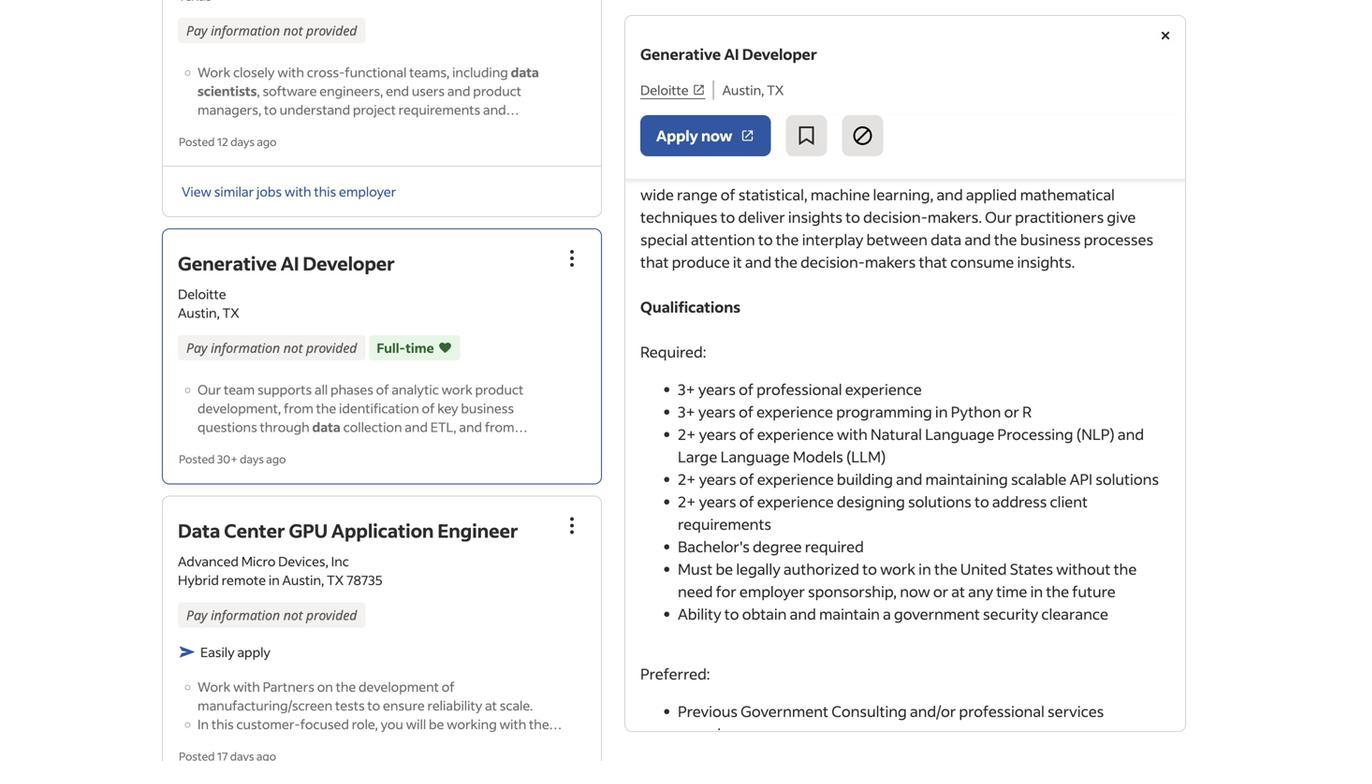 Task type: vqa. For each thing, say whether or not it's contained in the screenshot.
the bottommost the solutions
yes



Task type: locate. For each thing, give the bounding box(es) containing it.
posted left 12
[[179, 134, 215, 149]]

cross-
[[307, 64, 345, 81]]

from
[[836, 140, 870, 159], [896, 162, 930, 182], [284, 400, 313, 417]]

in
[[903, 95, 916, 114], [935, 402, 948, 421], [919, 559, 931, 579], [269, 571, 280, 588], [1030, 582, 1043, 601]]

job actions for data center gpu application engineer is collapsed image
[[561, 514, 583, 537]]

techniques
[[640, 207, 717, 227]]

2 horizontal spatial ai
[[724, 44, 739, 64]]

2 2+ from the top
[[678, 469, 696, 489]]

solutions right api
[[1096, 469, 1159, 489]]

1 horizontal spatial supports
[[940, 117, 1002, 137]]

0 horizontal spatial programming
[[640, 95, 736, 114]]

1 horizontal spatial at
[[951, 582, 965, 601]]

0 vertical spatial 3+
[[678, 380, 695, 399]]

deloitte down the
[[640, 81, 689, 98]]

0 horizontal spatial be
[[429, 716, 444, 732]]

attention
[[691, 230, 755, 249]]

0 vertical spatial programming
[[640, 95, 736, 114]]

required
[[805, 537, 864, 556]]

1 vertical spatial a
[[883, 604, 891, 623]]

0 vertical spatial collection
[[734, 162, 802, 182]]

2 information from the top
[[211, 339, 280, 357]]

using
[[1107, 162, 1145, 182]]

austin, tx down &
[[722, 81, 784, 98]]

key inside "our team supports all phases of analytic work product development, from the identification of key business questions through"
[[437, 400, 458, 417]]

0 horizontal spatial analytic
[[392, 381, 439, 398]]

2 posted from the top
[[179, 452, 215, 466]]

of inside work with partners on the development of manufacturing/screen tests to ensure reliability at scale. in this customer-focused role, you will be working with the…
[[442, 678, 455, 695]]

remote
[[222, 571, 266, 588]]

at left any
[[951, 582, 965, 601]]

0 horizontal spatial solutions
[[908, 492, 972, 511]]

deloitte link down gps
[[640, 81, 706, 99]]

1 vertical spatial 3+
[[678, 402, 695, 421]]

1 horizontal spatial generative ai developer
[[640, 44, 817, 64]]

from up posted 30+ days ago
[[284, 400, 313, 417]]

development, inside "our team supports all phases of analytic work product development, from the identification of key business questions through"
[[198, 400, 281, 417]]

austin,
[[722, 81, 764, 98], [640, 240, 688, 259], [178, 304, 220, 321], [282, 571, 324, 588]]

at inside 3+ years of professional experience 3+ years of experience programming in python or r 2+ years of experience with natural language processing (nlp) and large language models (llm) 2+ years of experience building and maintaining scalable api solutions 2+ years of experience designing solutions to address client requirements bachelor's degree required must be legally authorized to work in the united states without the need for employer sponsorship, now or at any time in the future ability to obtain and maintain a government security clearance
[[951, 582, 965, 601]]

work down easily
[[198, 678, 231, 695]]

provided up "our team supports all phases of analytic work product development, from the identification of key business questions through"
[[306, 339, 357, 357]]

1 information from the top
[[211, 22, 280, 39]]

1 horizontal spatial questions
[[1102, 140, 1170, 159]]

1 vertical spatial analytic
[[392, 381, 439, 398]]

deloitte for 2nd deloitte link
[[640, 212, 696, 231]]

language right large
[[720, 447, 790, 466]]

ai inside the gps ai & data engineering (ai&de) offering is responsible for developing advanced analytics products and applying data visualization and statistical programming tools to enterprise data in order to advance and enable the key mission outcomes for our clients. our team supports all phases of analytic work product development, from the identification of key business questions through data collection and etl, and from performing analyses and using a wide range of statistical, machine learning, and applied mathematical techniques to deliver insights to decision-makers. our practitioners give special attention to the interplay between data and the business processes that produce it and the decision-makers that consume insights.
[[701, 50, 715, 69]]

2 vertical spatial information
[[211, 606, 280, 624]]

days right '30+'
[[240, 452, 264, 466]]

austin, tx down techniques
[[640, 240, 711, 259]]

business inside "our team supports all phases of analytic work product development, from the identification of key business questions through"
[[461, 400, 514, 417]]

easily apply
[[200, 644, 271, 660]]

0 vertical spatial product
[[473, 82, 521, 99]]

the inside work with partners on the development of manufacturing/screen tests to ensure reliability at scale. in this customer-focused role, you will be working with the…
[[336, 678, 356, 695]]

1 horizontal spatial team
[[901, 117, 937, 137]]

0 vertical spatial this
[[314, 183, 336, 200]]

0 vertical spatial analytic
[[1093, 117, 1147, 137]]

not down advanced micro devices, inc hybrid remote in austin, tx 78735
[[283, 606, 303, 624]]

1 vertical spatial professional
[[959, 702, 1045, 721]]

days for deloitte
[[240, 452, 264, 466]]

1 horizontal spatial time
[[672, 266, 703, 285]]

work down mission
[[640, 140, 676, 159]]

2 vertical spatial time
[[996, 582, 1027, 601]]

0 horizontal spatial all
[[315, 381, 328, 398]]

now right apply
[[701, 126, 732, 145]]

1 vertical spatial solutions
[[908, 492, 972, 511]]

not up software
[[283, 22, 303, 39]]

developing
[[1091, 50, 1168, 69]]

employer down project
[[339, 183, 396, 200]]

to up "role,"
[[367, 697, 380, 714]]

0 vertical spatial or
[[1004, 402, 1019, 421]]

gpu
[[289, 518, 328, 542]]

1 posted from the top
[[179, 134, 215, 149]]

requirements down users
[[398, 101, 480, 118]]

to up attention
[[720, 207, 735, 227]]

or up government
[[933, 582, 948, 601]]

with up (llm)
[[837, 425, 868, 444]]

ago right '30+'
[[266, 452, 286, 466]]

0 horizontal spatial data
[[178, 518, 220, 542]]

to right ability in the right bottom of the page
[[724, 604, 739, 623]]

0 horizontal spatial development,
[[198, 400, 281, 417]]

supports
[[940, 117, 1002, 137], [257, 381, 312, 398]]

0 vertical spatial at
[[951, 582, 965, 601]]

language down python
[[925, 425, 994, 444]]

applied
[[966, 185, 1017, 204]]

0 horizontal spatial supports
[[257, 381, 312, 398]]

wide
[[640, 185, 674, 204]]

solutions down maintaining on the bottom right
[[908, 492, 972, 511]]

professional right and/or
[[959, 702, 1045, 721]]

1 horizontal spatial collection
[[734, 162, 802, 182]]

product inside the gps ai & data engineering (ai&de) offering is responsible for developing advanced analytics products and applying data visualization and statistical programming tools to enterprise data in order to advance and enable the key mission outcomes for our clients. our team supports all phases of analytic work product development, from the identification of key business questions through data collection and etl, and from performing analyses and using a wide range of statistical, machine learning, and applied mathematical techniques to deliver insights to decision-makers. our practitioners give special attention to the interplay between data and the business processes that produce it and the decision-makers that consume insights.
[[679, 140, 734, 159]]

development,
[[737, 140, 833, 159], [198, 400, 281, 417]]

give
[[1107, 207, 1136, 227]]

for right "need"
[[716, 582, 736, 601]]

that down 'between'
[[919, 252, 947, 271]]

statistical,
[[738, 185, 808, 204]]

deloitte
[[640, 81, 689, 98], [640, 212, 696, 231], [178, 286, 226, 303]]

apply now
[[656, 126, 732, 145]]

0 horizontal spatial questions
[[198, 419, 257, 436]]

0 vertical spatial full-
[[640, 266, 672, 285]]

requirements up 'bachelor's'
[[678, 514, 771, 534]]

3 information from the top
[[211, 606, 280, 624]]

designing
[[837, 492, 905, 511]]

0 horizontal spatial employer
[[339, 183, 396, 200]]

0 vertical spatial information
[[211, 22, 280, 39]]

or left r
[[1004, 402, 1019, 421]]

work inside work with partners on the development of manufacturing/screen tests to ensure reliability at scale. in this customer-focused role, you will be working with the…
[[198, 678, 231, 695]]

of
[[1075, 117, 1090, 137], [993, 140, 1008, 159], [721, 185, 735, 204], [739, 380, 754, 399], [376, 381, 389, 398], [422, 400, 435, 417], [739, 402, 754, 421], [739, 425, 754, 444], [739, 469, 754, 489], [739, 492, 754, 511], [442, 678, 455, 695]]

0 vertical spatial a
[[1148, 162, 1156, 182]]

supports up posted 30+ days ago
[[257, 381, 312, 398]]

phases inside "our team supports all phases of analytic work product development, from the identification of key business questions through"
[[331, 381, 373, 398]]

data up analytics
[[731, 50, 764, 69]]

our team supports all phases of analytic work product development, from the identification of key business questions through
[[198, 381, 524, 436]]

full- left matches your preference image
[[377, 340, 406, 356]]

1 vertical spatial at
[[485, 697, 497, 714]]

1 that from the left
[[640, 252, 669, 271]]

generative
[[640, 44, 721, 64], [178, 251, 277, 275]]

1 vertical spatial information
[[211, 339, 280, 357]]

at left scale.
[[485, 697, 497, 714]]

tx inside advanced micro devices, inc hybrid remote in austin, tx 78735
[[327, 571, 344, 588]]

days right 12
[[230, 134, 255, 149]]

and inside , software engineers, end users and product managers, to understand project requirements and…
[[447, 82, 470, 99]]

qualifications
[[640, 297, 741, 316]]

information for generative
[[211, 339, 280, 357]]

provided down 78735
[[306, 606, 357, 624]]

78735
[[346, 571, 383, 588]]

tx down generative ai developer 'button'
[[222, 304, 239, 321]]

now
[[701, 126, 732, 145], [900, 582, 930, 601]]

engineer
[[438, 518, 518, 542]]

for left our in the top right of the page
[[769, 117, 789, 137]]

phases up 'analyses'
[[1023, 117, 1072, 137]]

from inside "our team supports all phases of analytic work product development, from the identification of key business questions through"
[[284, 400, 313, 417]]

2+
[[678, 425, 696, 444], [678, 469, 696, 489], [678, 492, 696, 511]]

similar
[[214, 183, 254, 200]]

0 vertical spatial pay
[[186, 22, 207, 39]]

scalable
[[1011, 469, 1067, 489]]

work closely with cross-functional teams, including data scientists
[[198, 64, 539, 99]]

,
[[257, 82, 260, 99]]

0 horizontal spatial language
[[720, 447, 790, 466]]

in inside the gps ai & data engineering (ai&de) offering is responsible for developing advanced analytics products and applying data visualization and statistical programming tools to enterprise data in order to advance and enable the key mission outcomes for our clients. our team supports all phases of analytic work product development, from the identification of key business questions through data collection and etl, and from performing analyses and using a wide range of statistical, machine learning, and applied mathematical techniques to deliver insights to decision-makers. our practitioners give special attention to the interplay between data and the business processes that produce it and the decision-makers that consume insights.
[[903, 95, 916, 114]]

deloitte down wide
[[640, 212, 696, 231]]

supports inside the gps ai & data engineering (ai&de) offering is responsible for developing advanced analytics products and applying data visualization and statistical programming tools to enterprise data in order to advance and enable the key mission outcomes for our clients. our team supports all phases of analytic work product development, from the identification of key business questions through data collection and etl, and from performing analyses and using a wide range of statistical, machine learning, and applied mathematical techniques to deliver insights to decision-makers. our practitioners give special attention to the interplay between data and the business processes that produce it and the decision-makers that consume insights.
[[940, 117, 1002, 137]]

key up 'analyses'
[[1011, 140, 1035, 159]]

it
[[733, 252, 742, 271]]

generative ai developer up analytics
[[640, 44, 817, 64]]

with
[[277, 64, 304, 81], [284, 183, 311, 200], [837, 425, 868, 444], [233, 678, 260, 695], [499, 716, 526, 732]]

0 vertical spatial now
[[701, 126, 732, 145]]

employer up obtain
[[739, 582, 805, 601]]

1 vertical spatial from
[[896, 162, 930, 182]]

0 vertical spatial posted
[[179, 134, 215, 149]]

our up '30+'
[[198, 381, 221, 398]]

1 vertical spatial days
[[240, 452, 264, 466]]

previous government consulting and/or professional services experience
[[678, 702, 1104, 743]]

analytic inside "our team supports all phases of analytic work product development, from the identification of key business questions through"
[[392, 381, 439, 398]]

developer up products on the right
[[742, 44, 817, 64]]

time
[[672, 266, 703, 285], [406, 340, 434, 356], [996, 582, 1027, 601]]

not for ai
[[283, 339, 303, 357]]

questions inside "our team supports all phases of analytic work product development, from the identification of key business questions through"
[[198, 419, 257, 436]]

authorized
[[784, 559, 859, 579]]

phases inside the gps ai & data engineering (ai&de) offering is responsible for developing advanced analytics products and applying data visualization and statistical programming tools to enterprise data in order to advance and enable the key mission outcomes for our clients. our team supports all phases of analytic work product development, from the identification of key business questions through data collection and etl, and from performing analyses and using a wide range of statistical, machine learning, and applied mathematical techniques to deliver insights to decision-makers. our practitioners give special attention to the interplay between data and the business processes that produce it and the decision-makers that consume insights.
[[1023, 117, 1072, 137]]

1 vertical spatial pay information not provided
[[186, 339, 357, 357]]

end
[[386, 82, 409, 99]]

1 horizontal spatial now
[[900, 582, 930, 601]]

0 horizontal spatial at
[[485, 697, 497, 714]]

hybrid
[[178, 571, 219, 588]]

client
[[1050, 492, 1088, 511]]

with up manufacturing/screen
[[233, 678, 260, 695]]

business up from…
[[461, 400, 514, 417]]

1 horizontal spatial work
[[640, 140, 676, 159]]

etl,
[[834, 162, 864, 182], [430, 419, 456, 436]]

provided up the cross-
[[306, 22, 357, 39]]

requirements inside 3+ years of professional experience 3+ years of experience programming in python or r 2+ years of experience with natural language processing (nlp) and large language models (llm) 2+ years of experience building and maintaining scalable api solutions 2+ years of experience designing solutions to address client requirements bachelor's degree required must be legally authorized to work in the united states without the need for employer sponsorship, now or at any time in the future ability to obtain and maintain a government security clearance
[[678, 514, 771, 534]]

phases up "data collection and etl, and from…"
[[331, 381, 373, 398]]

0 vertical spatial be
[[716, 559, 733, 579]]

enable
[[1069, 95, 1116, 114]]

work inside 3+ years of professional experience 3+ years of experience programming in python or r 2+ years of experience with natural language processing (nlp) and large language models (llm) 2+ years of experience building and maintaining scalable api solutions 2+ years of experience designing solutions to address client requirements bachelor's degree required must be legally authorized to work in the united states without the need for employer sponsorship, now or at any time in the future ability to obtain and maintain a government security clearance
[[880, 559, 916, 579]]

1 vertical spatial be
[[429, 716, 444, 732]]

0 horizontal spatial that
[[640, 252, 669, 271]]

days for pay information not provided
[[230, 134, 255, 149]]

3 pay information not provided from the top
[[186, 606, 357, 624]]

not interested image
[[851, 124, 874, 147]]

be right will
[[429, 716, 444, 732]]

decision- down interplay
[[801, 252, 865, 271]]

0 horizontal spatial from
[[284, 400, 313, 417]]

0 vertical spatial identification
[[899, 140, 990, 159]]

1 vertical spatial time
[[406, 340, 434, 356]]

0 vertical spatial through
[[640, 162, 697, 182]]

3+ down required:
[[678, 380, 695, 399]]

3 provided from the top
[[306, 606, 357, 624]]

not down generative ai developer 'button'
[[283, 339, 303, 357]]

1 vertical spatial work
[[198, 678, 231, 695]]

pay down deloitte austin, tx
[[186, 339, 207, 357]]

1 pay from the top
[[186, 22, 207, 39]]

2 horizontal spatial work
[[880, 559, 916, 579]]

for up statistical
[[1067, 50, 1088, 69]]

full- down special
[[640, 266, 672, 285]]

our inside "our team supports all phases of analytic work product development, from the identification of key business questions through"
[[198, 381, 221, 398]]

0 vertical spatial provided
[[306, 22, 357, 39]]

tests
[[335, 697, 365, 714]]

2 pay information not provided from the top
[[186, 339, 357, 357]]

information down deloitte austin, tx
[[211, 339, 280, 357]]

identification up performing on the right of the page
[[899, 140, 990, 159]]

maintain
[[819, 604, 880, 623]]

posted
[[179, 134, 215, 149], [179, 452, 215, 466]]

services
[[1048, 702, 1104, 721]]

years
[[698, 380, 736, 399], [698, 402, 736, 421], [699, 425, 736, 444], [699, 469, 736, 489], [699, 492, 736, 511]]

1 work from the top
[[198, 64, 231, 81]]

1 vertical spatial austin, tx
[[640, 240, 711, 259]]

time up the qualifications
[[672, 266, 703, 285]]

1 vertical spatial phases
[[331, 381, 373, 398]]

pay
[[186, 22, 207, 39], [186, 339, 207, 357], [186, 606, 207, 624]]

etl, inside the gps ai & data engineering (ai&de) offering is responsible for developing advanced analytics products and applying data visualization and statistical programming tools to enterprise data in order to advance and enable the key mission outcomes for our clients. our team supports all phases of analytic work product development, from the identification of key business questions through data collection and etl, and from performing analyses and using a wide range of statistical, machine learning, and applied mathematical techniques to deliver insights to decision-makers. our practitioners give special attention to the interplay between data and the business processes that produce it and the decision-makers that consume insights.
[[834, 162, 864, 182]]

insights.
[[1017, 252, 1075, 271]]

analytic inside the gps ai & data engineering (ai&de) offering is responsible for developing advanced analytics products and applying data visualization and statistical programming tools to enterprise data in order to advance and enable the key mission outcomes for our clients. our team supports all phases of analytic work product development, from the identification of key business questions through data collection and etl, and from performing analyses and using a wide range of statistical, machine learning, and applied mathematical techniques to deliver insights to decision-makers. our practitioners give special attention to the interplay between data and the business processes that produce it and the decision-makers that consume insights.
[[1093, 117, 1147, 137]]

a
[[1148, 162, 1156, 182], [883, 604, 891, 623]]

0 vertical spatial 2+
[[678, 425, 696, 444]]

experience
[[845, 380, 922, 399], [757, 402, 833, 421], [757, 425, 834, 444], [757, 469, 834, 489], [757, 492, 834, 511], [678, 724, 754, 743]]

generative ai developer down the view similar jobs with this employer link
[[178, 251, 395, 275]]

0 horizontal spatial identification
[[339, 400, 419, 417]]

2 deloitte link from the top
[[640, 210, 714, 233]]

0 vertical spatial deloitte link
[[640, 81, 706, 99]]

deloitte link down range
[[640, 210, 714, 233]]

0 horizontal spatial or
[[933, 582, 948, 601]]

time inside 3+ years of professional experience 3+ years of experience programming in python or r 2+ years of experience with natural language processing (nlp) and large language models (llm) 2+ years of experience building and maintaining scalable api solutions 2+ years of experience designing solutions to address client requirements bachelor's degree required must be legally authorized to work in the united states without the need for employer sponsorship, now or at any time in the future ability to obtain and maintain a government security clearance
[[996, 582, 1027, 601]]

job actions for generative ai developer is collapsed image
[[561, 247, 583, 270]]

1 vertical spatial team
[[224, 381, 255, 398]]

0 vertical spatial team
[[901, 117, 937, 137]]

questions up using
[[1102, 140, 1170, 159]]

deloitte for first deloitte link from the top of the page
[[640, 81, 689, 98]]

2 horizontal spatial from
[[896, 162, 930, 182]]

0 horizontal spatial team
[[224, 381, 255, 398]]

0 vertical spatial pay information not provided
[[186, 22, 357, 39]]

etl, up machine at the top right of page
[[834, 162, 864, 182]]

key down statistical
[[1145, 95, 1169, 114]]

all inside the gps ai & data engineering (ai&de) offering is responsible for developing advanced analytics products and applying data visualization and statistical programming tools to enterprise data in order to advance and enable the key mission outcomes for our clients. our team supports all phases of analytic work product development, from the identification of key business questions through data collection and etl, and from performing analyses and using a wide range of statistical, machine learning, and applied mathematical techniques to deliver insights to decision-makers. our practitioners give special attention to the interplay between data and the business processes that produce it and the decision-makers that consume insights.
[[1005, 117, 1020, 137]]

processes
[[1084, 230, 1153, 249]]

2 vertical spatial product
[[475, 381, 524, 398]]

1 vertical spatial requirements
[[678, 514, 771, 534]]

analytic down enable
[[1093, 117, 1147, 137]]

questions up '30+'
[[198, 419, 257, 436]]

product inside , software engineers, end users and product managers, to understand project requirements and…
[[473, 82, 521, 99]]

easily
[[200, 644, 235, 660]]

3 2+ from the top
[[678, 492, 696, 511]]

ai down the view similar jobs with this employer link
[[281, 251, 299, 275]]

0 horizontal spatial work
[[442, 381, 473, 398]]

this right jobs
[[314, 183, 336, 200]]

our down applied
[[985, 207, 1012, 227]]

through up posted 30+ days ago
[[260, 419, 310, 436]]

solutions
[[1096, 469, 1159, 489], [908, 492, 972, 511]]

in down the micro
[[269, 571, 280, 588]]

ago for deloitte
[[266, 452, 286, 466]]

product up and… on the top of page
[[473, 82, 521, 99]]

generative up deloitte austin, tx
[[178, 251, 277, 275]]

0 vertical spatial days
[[230, 134, 255, 149]]

0 vertical spatial supports
[[940, 117, 1002, 137]]

pay information not provided for center
[[186, 606, 357, 624]]

our right clients.
[[871, 117, 898, 137]]

decision-
[[863, 207, 928, 227], [801, 252, 865, 271]]

information up closely
[[211, 22, 280, 39]]

0 horizontal spatial professional
[[757, 380, 842, 399]]

team down order
[[901, 117, 937, 137]]

software
[[263, 82, 317, 99]]

maintaining
[[925, 469, 1008, 489]]

3 pay from the top
[[186, 606, 207, 624]]

to inside work with partners on the development of manufacturing/screen tests to ensure reliability at scale. in this customer-focused role, you will be working with the…
[[367, 697, 380, 714]]

collection
[[734, 162, 802, 182], [343, 419, 402, 436]]

information down remote
[[211, 606, 280, 624]]

to down maintaining on the bottom right
[[975, 492, 989, 511]]

be
[[716, 559, 733, 579], [429, 716, 444, 732]]

business up 'analyses'
[[1038, 140, 1099, 159]]

2 horizontal spatial key
[[1145, 95, 1169, 114]]

supports down order
[[940, 117, 1002, 137]]

data inside the gps ai & data engineering (ai&de) offering is responsible for developing advanced analytics products and applying data visualization and statistical programming tools to enterprise data in order to advance and enable the key mission outcomes for our clients. our team supports all phases of analytic work product development, from the identification of key business questions through data collection and etl, and from performing analyses and using a wide range of statistical, machine learning, and applied mathematical techniques to deliver insights to decision-makers. our practitioners give special attention to the interplay between data and the business processes that produce it and the decision-makers that consume insights.
[[731, 50, 764, 69]]

1 vertical spatial generative ai developer
[[178, 251, 395, 275]]

1 vertical spatial now
[[900, 582, 930, 601]]

view similar jobs with this employer
[[182, 183, 396, 200]]

pay for data
[[186, 606, 207, 624]]

tools
[[739, 95, 774, 114]]

posted for deloitte
[[179, 452, 215, 466]]

for inside 3+ years of professional experience 3+ years of experience programming in python or r 2+ years of experience with natural language processing (nlp) and large language models (llm) 2+ years of experience building and maintaining scalable api solutions 2+ years of experience designing solutions to address client requirements bachelor's degree required must be legally authorized to work in the united states without the need for employer sponsorship, now or at any time in the future ability to obtain and maintain a government security clearance
[[716, 582, 736, 601]]

1 horizontal spatial from
[[836, 140, 870, 159]]

apply now button
[[640, 115, 771, 156]]

engineering
[[767, 50, 851, 69]]

ai up analytics
[[724, 44, 739, 64]]

austin, inside advanced micro devices, inc hybrid remote in austin, tx 78735
[[282, 571, 324, 588]]

0 horizontal spatial collection
[[343, 419, 402, 436]]

understand
[[280, 101, 350, 118]]

work
[[640, 140, 676, 159], [442, 381, 473, 398], [880, 559, 916, 579]]

pay information not provided down deloitte austin, tx
[[186, 339, 357, 357]]

2 vertical spatial deloitte
[[178, 286, 226, 303]]

decision- up 'between'
[[863, 207, 928, 227]]

that down special
[[640, 252, 669, 271]]

analytic up "data collection and etl, and from…"
[[392, 381, 439, 398]]

programming inside 3+ years of professional experience 3+ years of experience programming in python or r 2+ years of experience with natural language processing (nlp) and large language models (llm) 2+ years of experience building and maintaining scalable api solutions 2+ years of experience designing solutions to address client requirements bachelor's degree required must be legally authorized to work in the united states without the need for employer sponsorship, now or at any time in the future ability to obtain and maintain a government security clearance
[[836, 402, 932, 421]]

all inside "our team supports all phases of analytic work product development, from the identification of key business questions through"
[[315, 381, 328, 398]]

0 horizontal spatial this
[[211, 716, 234, 732]]

ai left &
[[701, 50, 715, 69]]

2 work from the top
[[198, 678, 231, 695]]

2 provided from the top
[[306, 339, 357, 357]]

1 horizontal spatial identification
[[899, 140, 990, 159]]

1 horizontal spatial data
[[731, 50, 764, 69]]

now up government
[[900, 582, 930, 601]]

(llm)
[[846, 447, 886, 466]]

3 not from the top
[[283, 606, 303, 624]]

3+ up large
[[678, 402, 695, 421]]

1 deloitte link from the top
[[640, 81, 706, 99]]

view
[[182, 183, 212, 200]]

2 pay from the top
[[186, 339, 207, 357]]

1 horizontal spatial all
[[1005, 117, 1020, 137]]

0 horizontal spatial our
[[198, 381, 221, 398]]

employer
[[339, 183, 396, 200], [739, 582, 805, 601]]

statistical
[[1086, 73, 1151, 92]]

to
[[777, 95, 792, 114], [960, 95, 975, 114], [264, 101, 277, 118], [720, 207, 735, 227], [846, 207, 860, 227], [758, 230, 773, 249], [975, 492, 989, 511], [862, 559, 877, 579], [724, 604, 739, 623], [367, 697, 380, 714]]

pay information not provided up apply
[[186, 606, 357, 624]]

0 vertical spatial business
[[1038, 140, 1099, 159]]

1 vertical spatial developer
[[303, 251, 395, 275]]

1 vertical spatial pay
[[186, 339, 207, 357]]

supports inside "our team supports all phases of analytic work product development, from the identification of key business questions through"
[[257, 381, 312, 398]]

2 not from the top
[[283, 339, 303, 357]]

scale.
[[500, 697, 533, 714]]

1 vertical spatial provided
[[306, 339, 357, 357]]

provided for developer
[[306, 339, 357, 357]]

be down 'bachelor's'
[[716, 559, 733, 579]]

0 vertical spatial solutions
[[1096, 469, 1159, 489]]

team up posted 30+ days ago
[[224, 381, 255, 398]]

with right jobs
[[284, 183, 311, 200]]

pay information not provided up closely
[[186, 22, 357, 39]]

the inside "our team supports all phases of analytic work product development, from the identification of key business questions through"
[[316, 400, 336, 417]]

ai
[[724, 44, 739, 64], [701, 50, 715, 69], [281, 251, 299, 275]]

1 vertical spatial 2+
[[678, 469, 696, 489]]

2 horizontal spatial for
[[1067, 50, 1088, 69]]

work up scientists on the top of the page
[[198, 64, 231, 81]]

including
[[452, 64, 508, 81]]

tx inside deloitte austin, tx
[[222, 304, 239, 321]]

deloitte logo image
[[625, 16, 1185, 130]]

work inside work closely with cross-functional teams, including data scientists
[[198, 64, 231, 81]]



Task type: describe. For each thing, give the bounding box(es) containing it.
sponsorship,
[[808, 582, 897, 601]]

apply
[[656, 126, 698, 145]]

through inside the gps ai & data engineering (ai&de) offering is responsible for developing advanced analytics products and applying data visualization and statistical programming tools to enterprise data in order to advance and enable the key mission outcomes for our clients. our team supports all phases of analytic work product development, from the identification of key business questions through data collection and etl, and from performing analyses and using a wide range of statistical, machine learning, and applied mathematical techniques to deliver insights to decision-makers. our practitioners give special attention to the interplay between data and the business processes that produce it and the decision-makers that consume insights.
[[640, 162, 697, 182]]

offering
[[911, 50, 967, 69]]

0 vertical spatial from
[[836, 140, 870, 159]]

not for center
[[283, 606, 303, 624]]

collection inside the gps ai & data engineering (ai&de) offering is responsible for developing advanced analytics products and applying data visualization and statistical programming tools to enterprise data in order to advance and enable the key mission outcomes for our clients. our team supports all phases of analytic work product development, from the identification of key business questions through data collection and etl, and from performing analyses and using a wide range of statistical, machine learning, and applied mathematical techniques to deliver insights to decision-makers. our practitioners give special attention to the interplay between data and the business processes that produce it and the decision-makers that consume insights.
[[734, 162, 802, 182]]

responsible
[[984, 50, 1064, 69]]

1 vertical spatial decision-
[[801, 252, 865, 271]]

0 vertical spatial time
[[672, 266, 703, 285]]

visualization
[[967, 73, 1053, 92]]

legally
[[736, 559, 781, 579]]

devices,
[[278, 553, 328, 570]]

pay for generative
[[186, 339, 207, 357]]

0 horizontal spatial ai
[[281, 251, 299, 275]]

teams,
[[409, 64, 450, 81]]

1 horizontal spatial this
[[314, 183, 336, 200]]

the gps ai & data engineering (ai&de) offering is responsible for developing advanced analytics products and applying data visualization and statistical programming tools to enterprise data in order to advance and enable the key mission outcomes for our clients. our team supports all phases of analytic work product development, from the identification of key business questions through data collection and etl, and from performing analyses and using a wide range of statistical, machine learning, and applied mathematical techniques to deliver insights to decision-makers. our practitioners give special attention to the interplay between data and the business processes that produce it and the decision-makers that consume insights.
[[640, 50, 1170, 271]]

1 provided from the top
[[306, 22, 357, 39]]

required:
[[640, 342, 706, 361]]

with down scale.
[[499, 716, 526, 732]]

1 horizontal spatial developer
[[742, 44, 817, 64]]

0 vertical spatial austin, tx
[[722, 81, 784, 98]]

0 horizontal spatial generative ai developer
[[178, 251, 395, 275]]

view similar jobs with this employer link
[[182, 183, 396, 200]]

our
[[792, 117, 817, 137]]

information for data
[[211, 606, 280, 624]]

2 horizontal spatial our
[[985, 207, 1012, 227]]

, software engineers, end users and product managers, to understand project requirements and…
[[198, 82, 521, 118]]

need
[[678, 582, 713, 601]]

now inside 3+ years of professional experience 3+ years of experience programming in python or r 2+ years of experience with natural language processing (nlp) and large language models (llm) 2+ years of experience building and maintaining scalable api solutions 2+ years of experience designing solutions to address client requirements bachelor's degree required must be legally authorized to work in the united states without the need for employer sponsorship, now or at any time in the future ability to obtain and maintain a government security clearance
[[900, 582, 930, 601]]

in up government
[[919, 559, 931, 579]]

from…
[[485, 419, 528, 436]]

range
[[677, 185, 718, 204]]

this inside work with partners on the development of manufacturing/screen tests to ensure reliability at scale. in this customer-focused role, you will be working with the…
[[211, 716, 234, 732]]

insights
[[788, 207, 843, 227]]

applying
[[870, 73, 930, 92]]

data center gpu application engineer button
[[178, 518, 518, 542]]

machine
[[811, 185, 870, 204]]

in down states
[[1030, 582, 1043, 601]]

managers,
[[198, 101, 261, 118]]

&
[[718, 50, 728, 69]]

work for work with partners on the development of manufacturing/screen tests to ensure reliability at scale. in this customer-focused role, you will be working with the…
[[198, 678, 231, 695]]

0 horizontal spatial generative
[[178, 251, 277, 275]]

2 that from the left
[[919, 252, 947, 271]]

and/or
[[910, 702, 956, 721]]

1 horizontal spatial full-time
[[640, 266, 703, 285]]

employer inside 3+ years of professional experience 3+ years of experience programming in python or r 2+ years of experience with natural language processing (nlp) and large language models (llm) 2+ years of experience building and maintaining scalable api solutions 2+ years of experience designing solutions to address client requirements bachelor's degree required must be legally authorized to work in the united states without the need for employer sponsorship, now or at any time in the future ability to obtain and maintain a government security clearance
[[739, 582, 805, 601]]

government
[[741, 702, 829, 721]]

1 3+ from the top
[[678, 380, 695, 399]]

between
[[866, 230, 928, 249]]

without
[[1056, 559, 1111, 579]]

1 vertical spatial key
[[1011, 140, 1035, 159]]

application
[[331, 518, 434, 542]]

learning,
[[873, 185, 934, 204]]

on
[[317, 678, 333, 695]]

large
[[678, 447, 717, 466]]

1 2+ from the top
[[678, 425, 696, 444]]

programming inside the gps ai & data engineering (ai&de) offering is responsible for developing advanced analytics products and applying data visualization and statistical programming tools to enterprise data in order to advance and enable the key mission outcomes for our clients. our team supports all phases of analytic work product development, from the identification of key business questions through data collection and etl, and from performing analyses and using a wide range of statistical, machine learning, and applied mathematical techniques to deliver insights to decision-makers. our practitioners give special attention to the interplay between data and the business processes that produce it and the decision-makers that consume insights.
[[640, 95, 736, 114]]

tx down engineering
[[767, 81, 784, 98]]

jobs
[[257, 183, 282, 200]]

0 horizontal spatial developer
[[303, 251, 395, 275]]

manufacturing/screen
[[198, 697, 333, 714]]

30+
[[217, 452, 238, 466]]

close job details image
[[1154, 24, 1177, 47]]

is
[[970, 50, 981, 69]]

ability
[[678, 604, 721, 623]]

development, inside the gps ai & data engineering (ai&de) offering is responsible for developing advanced analytics products and applying data visualization and statistical programming tools to enterprise data in order to advance and enable the key mission outcomes for our clients. our team supports all phases of analytic work product development, from the identification of key business questions through data collection and etl, and from performing analyses and using a wide range of statistical, machine learning, and applied mathematical techniques to deliver insights to decision-makers. our practitioners give special attention to the interplay between data and the business processes that produce it and the decision-makers that consume insights.
[[737, 140, 833, 159]]

0 vertical spatial employer
[[339, 183, 396, 200]]

1 horizontal spatial our
[[871, 117, 898, 137]]

1 vertical spatial full-time
[[377, 340, 434, 356]]

professional inside "previous government consulting and/or professional services experience"
[[959, 702, 1045, 721]]

1 vertical spatial or
[[933, 582, 948, 601]]

save this job image
[[795, 124, 818, 147]]

posted for pay information not provided
[[179, 134, 215, 149]]

0 horizontal spatial etl,
[[430, 419, 456, 436]]

product inside "our team supports all phases of analytic work product development, from the identification of key business questions through"
[[475, 381, 524, 398]]

produce
[[672, 252, 730, 271]]

data center gpu application engineer
[[178, 518, 518, 542]]

0 vertical spatial generative
[[640, 44, 721, 64]]

analytics
[[711, 73, 772, 92]]

work inside "our team supports all phases of analytic work product development, from the identification of key business questions through"
[[442, 381, 473, 398]]

0 horizontal spatial time
[[406, 340, 434, 356]]

future
[[1072, 582, 1116, 601]]

center
[[224, 518, 285, 542]]

with inside 3+ years of professional experience 3+ years of experience programming in python or r 2+ years of experience with natural language processing (nlp) and large language models (llm) 2+ years of experience building and maintaining scalable api solutions 2+ years of experience designing solutions to address client requirements bachelor's degree required must be legally authorized to work in the united states without the need for employer sponsorship, now or at any time in the future ability to obtain and maintain a government security clearance
[[837, 425, 868, 444]]

0 vertical spatial generative ai developer
[[640, 44, 817, 64]]

in left python
[[935, 402, 948, 421]]

order
[[919, 95, 957, 114]]

posted 30+ days ago
[[179, 452, 286, 466]]

1 vertical spatial full-
[[377, 340, 406, 356]]

a inside the gps ai & data engineering (ai&de) offering is responsible for developing advanced analytics products and applying data visualization and statistical programming tools to enterprise data in order to advance and enable the key mission outcomes for our clients. our team supports all phases of analytic work product development, from the identification of key business questions through data collection and etl, and from performing analyses and using a wide range of statistical, machine learning, and applied mathematical techniques to deliver insights to decision-makers. our practitioners give special attention to the interplay between data and the business processes that produce it and the decision-makers that consume insights.
[[1148, 162, 1156, 182]]

to right tools
[[777, 95, 792, 114]]

12
[[217, 134, 228, 149]]

data collection and etl, and from…
[[312, 419, 528, 436]]

experience inside "previous government consulting and/or professional services experience"
[[678, 724, 754, 743]]

through inside "our team supports all phases of analytic work product development, from the identification of key business questions through"
[[260, 419, 310, 436]]

identification inside "our team supports all phases of analytic work product development, from the identification of key business questions through"
[[339, 400, 419, 417]]

identification inside the gps ai & data engineering (ai&de) offering is responsible for developing advanced analytics products and applying data visualization and statistical programming tools to enterprise data in order to advance and enable the key mission outcomes for our clients. our team supports all phases of analytic work product development, from the identification of key business questions through data collection and etl, and from performing analyses and using a wide range of statistical, machine learning, and applied mathematical techniques to deliver insights to decision-makers. our practitioners give special attention to the interplay between data and the business processes that produce it and the decision-makers that consume insights.
[[899, 140, 990, 159]]

project
[[353, 101, 396, 118]]

0 vertical spatial decision-
[[863, 207, 928, 227]]

0 horizontal spatial austin, tx
[[640, 240, 711, 259]]

micro
[[241, 553, 276, 570]]

consume
[[950, 252, 1014, 271]]

team inside "our team supports all phases of analytic work product development, from the identification of key business questions through"
[[224, 381, 255, 398]]

obtain
[[742, 604, 787, 623]]

the…
[[529, 716, 562, 732]]

work inside the gps ai & data engineering (ai&de) offering is responsible for developing advanced analytics products and applying data visualization and statistical programming tools to enterprise data in order to advance and enable the key mission outcomes for our clients. our team supports all phases of analytic work product development, from the identification of key business questions through data collection and etl, and from performing analyses and using a wide range of statistical, machine learning, and applied mathematical techniques to deliver insights to decision-makers. our practitioners give special attention to the interplay between data and the business processes that produce it and the decision-makers that consume insights.
[[640, 140, 676, 159]]

focused
[[300, 716, 349, 732]]

enterprise
[[795, 95, 866, 114]]

work with partners on the development of manufacturing/screen tests to ensure reliability at scale. in this customer-focused role, you will be working with the…
[[198, 678, 562, 732]]

ago for pay information not provided
[[257, 134, 277, 149]]

practitioners
[[1015, 207, 1104, 227]]

professional inside 3+ years of professional experience 3+ years of experience programming in python or r 2+ years of experience with natural language processing (nlp) and large language models (llm) 2+ years of experience building and maintaining scalable api solutions 2+ years of experience designing solutions to address client requirements bachelor's degree required must be legally authorized to work in the united states without the need for employer sponsorship, now or at any time in the future ability to obtain and maintain a government security clearance
[[757, 380, 842, 399]]

3.9 out of 5 stars image
[[729, 210, 814, 233]]

api
[[1070, 469, 1093, 489]]

r
[[1022, 402, 1032, 421]]

working
[[447, 716, 497, 732]]

to up sponsorship,
[[862, 559, 877, 579]]

1 vertical spatial for
[[769, 117, 789, 137]]

deloitte inside deloitte austin, tx
[[178, 286, 226, 303]]

team inside the gps ai & data engineering (ai&de) offering is responsible for developing advanced analytics products and applying data visualization and statistical programming tools to enterprise data in order to advance and enable the key mission outcomes for our clients. our team supports all phases of analytic work product development, from the identification of key business questions through data collection and etl, and from performing analyses and using a wide range of statistical, machine learning, and applied mathematical techniques to deliver insights to decision-makers. our practitioners give special attention to the interplay between data and the business processes that produce it and the decision-makers that consume insights.
[[901, 117, 937, 137]]

provided for gpu
[[306, 606, 357, 624]]

1 not from the top
[[283, 22, 303, 39]]

questions inside the gps ai & data engineering (ai&de) offering is responsible for developing advanced analytics products and applying data visualization and statistical programming tools to enterprise data in order to advance and enable the key mission outcomes for our clients. our team supports all phases of analytic work product development, from the identification of key business questions through data collection and etl, and from performing analyses and using a wide range of statistical, machine learning, and applied mathematical techniques to deliver insights to decision-makers. our practitioners give special attention to the interplay between data and the business processes that produce it and the decision-makers that consume insights.
[[1102, 140, 1170, 159]]

generative ai developer button
[[178, 251, 395, 275]]

data inside work closely with cross-functional teams, including data scientists
[[511, 64, 539, 81]]

role,
[[352, 716, 378, 732]]

work for work closely with cross-functional teams, including data scientists
[[198, 64, 231, 81]]

now inside popup button
[[701, 126, 732, 145]]

with inside work closely with cross-functional teams, including data scientists
[[277, 64, 304, 81]]

products
[[775, 73, 838, 92]]

to down deliver
[[758, 230, 773, 249]]

to right order
[[960, 95, 975, 114]]

12,735 reviews
[[821, 212, 919, 231]]

matches your preference image
[[438, 339, 453, 357]]

in inside advanced micro devices, inc hybrid remote in austin, tx 78735
[[269, 571, 280, 588]]

to down machine at the top right of page
[[846, 207, 860, 227]]

outcomes
[[696, 117, 766, 137]]

1 vertical spatial business
[[1020, 230, 1081, 249]]

processing
[[997, 425, 1073, 444]]

to inside , software engineers, end users and product managers, to understand project requirements and…
[[264, 101, 277, 118]]

bachelor's
[[678, 537, 750, 556]]

previous
[[678, 702, 738, 721]]

2 3+ from the top
[[678, 402, 695, 421]]

engineers,
[[319, 82, 383, 99]]

1 vertical spatial collection
[[343, 419, 402, 436]]

at inside work with partners on the development of manufacturing/screen tests to ensure reliability at scale. in this customer-focused role, you will be working with the…
[[485, 697, 497, 714]]

(ai&de)
[[854, 50, 908, 69]]

advanced
[[640, 73, 708, 92]]

requirements inside , software engineers, end users and product managers, to understand project requirements and…
[[398, 101, 480, 118]]

tx right special
[[691, 240, 711, 259]]

1 pay information not provided from the top
[[186, 22, 357, 39]]

deloitte austin, tx
[[178, 286, 239, 321]]

you
[[381, 716, 403, 732]]

address
[[992, 492, 1047, 511]]

will
[[406, 716, 426, 732]]

government
[[894, 604, 980, 623]]

must
[[678, 559, 713, 579]]

austin, inside deloitte austin, tx
[[178, 304, 220, 321]]

be inside work with partners on the development of manufacturing/screen tests to ensure reliability at scale. in this customer-focused role, you will be working with the…
[[429, 716, 444, 732]]

a inside 3+ years of professional experience 3+ years of experience programming in python or r 2+ years of experience with natural language processing (nlp) and large language models (llm) 2+ years of experience building and maintaining scalable api solutions 2+ years of experience designing solutions to address client requirements bachelor's degree required must be legally authorized to work in the united states without the need for employer sponsorship, now or at any time in the future ability to obtain and maintain a government security clearance
[[883, 604, 891, 623]]

python
[[951, 402, 1001, 421]]

1 vertical spatial data
[[178, 518, 220, 542]]

building
[[837, 469, 893, 489]]

12,735 reviews link
[[821, 212, 938, 231]]

be inside 3+ years of professional experience 3+ years of experience programming in python or r 2+ years of experience with natural language processing (nlp) and large language models (llm) 2+ years of experience building and maintaining scalable api solutions 2+ years of experience designing solutions to address client requirements bachelor's degree required must be legally authorized to work in the united states without the need for employer sponsorship, now or at any time in the future ability to obtain and maintain a government security clearance
[[716, 559, 733, 579]]

pay information not provided for ai
[[186, 339, 357, 357]]

scientists
[[198, 82, 257, 99]]

0 vertical spatial language
[[925, 425, 994, 444]]

advance
[[978, 95, 1037, 114]]

reliability
[[427, 697, 482, 714]]



